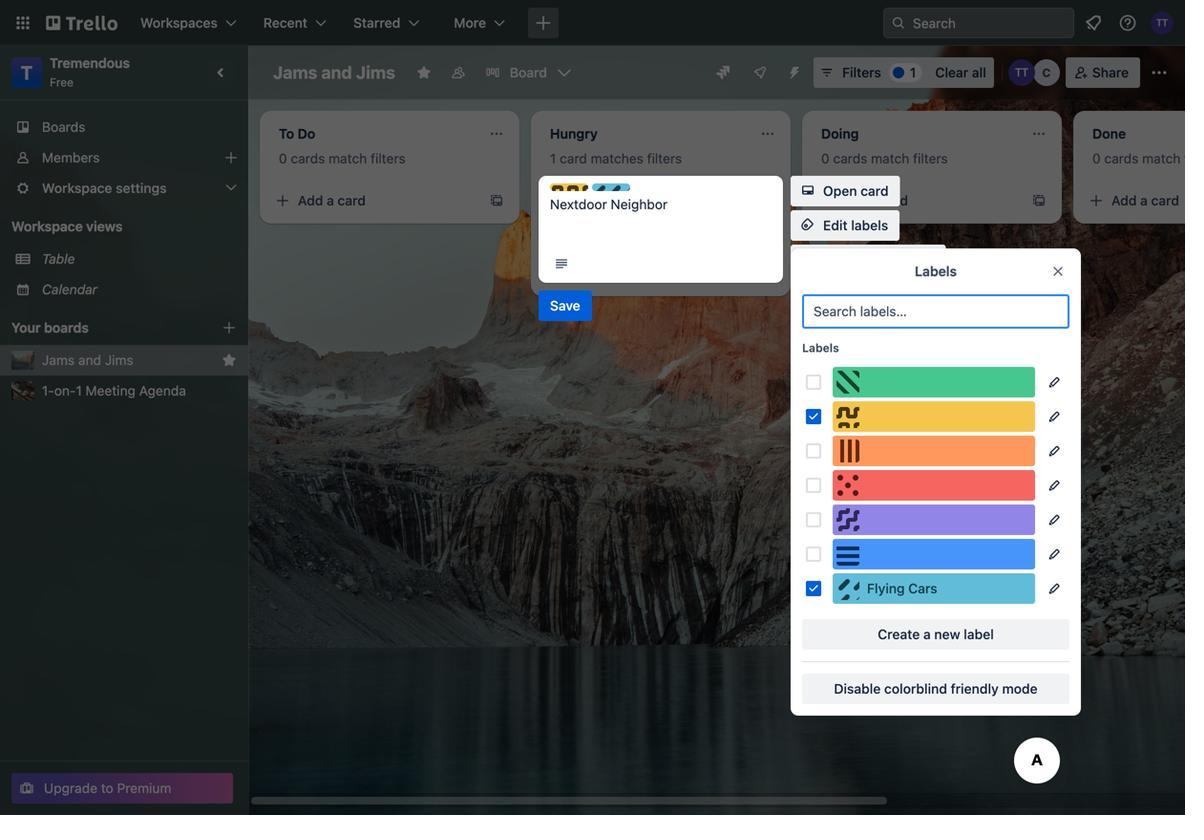 Task type: describe. For each thing, give the bounding box(es) containing it.
edit for edit labels
[[824, 217, 848, 233]]

Search field
[[907, 9, 1074, 37]]

back to home image
[[46, 8, 118, 38]]

card inside 'link'
[[861, 183, 889, 199]]

jams and jims inside jams and jims link
[[42, 352, 133, 368]]

close popover image
[[1051, 264, 1066, 279]]

tremendous
[[50, 55, 130, 71]]

color: purple, title: none image
[[833, 505, 1036, 535]]

edit labels button
[[791, 210, 900, 241]]

disable colorblind friendly mode button
[[803, 674, 1070, 704]]

star or unstar board image
[[417, 65, 432, 80]]

to
[[101, 780, 113, 796]]

1-on-1 meeting agenda link
[[42, 381, 237, 400]]

add board image
[[222, 320, 237, 335]]

edit dates button
[[791, 313, 898, 344]]

1 card matches filters
[[550, 150, 682, 166]]

filters for create from template… image
[[371, 150, 406, 166]]

members link
[[0, 142, 248, 173]]

table link
[[42, 249, 237, 269]]

3 cards from the left
[[1105, 150, 1139, 166]]

clear all
[[936, 64, 987, 80]]

add for add a card button related to create from template… image
[[298, 193, 323, 208]]

colorblind
[[885, 681, 948, 697]]

chestercheeetah (chestercheeetah) image
[[1034, 59, 1060, 86]]

upgrade to premium link
[[11, 773, 233, 804]]

search image
[[892, 15, 907, 31]]

boards
[[44, 320, 89, 335]]

workspace
[[11, 218, 83, 234]]

jams inside jams and jims "text box"
[[273, 62, 318, 83]]

primary element
[[0, 0, 1186, 46]]

copy button
[[791, 382, 868, 413]]

members
[[42, 150, 100, 165]]

add for the middle add a card button
[[569, 265, 595, 281]]

1 horizontal spatial add a card
[[569, 265, 637, 281]]

change for change members
[[824, 252, 872, 268]]

workspace visible image
[[451, 65, 466, 80]]

tremendous free
[[50, 55, 130, 89]]

new
[[935, 626, 961, 642]]

t link
[[11, 57, 42, 88]]

premium
[[117, 780, 172, 796]]

1 vertical spatial jims
[[105, 352, 133, 368]]

match for create from template… icon
[[872, 150, 910, 166]]

open information menu image
[[1119, 13, 1138, 32]]

mode
[[1003, 681, 1038, 697]]

cards for add a card button related to create from template… image
[[291, 150, 325, 166]]

add a card for create from template… image
[[298, 193, 366, 208]]

cards for add a card button associated with create from template… icon
[[834, 150, 868, 166]]

clear
[[936, 64, 969, 80]]

nextdoor neighbor link
[[550, 195, 772, 214]]

open
[[824, 183, 858, 199]]

label
[[964, 626, 994, 642]]

3 match from the left
[[1143, 150, 1181, 166]]

3 0 from the left
[[1093, 150, 1101, 166]]

power ups image
[[753, 65, 768, 80]]

clear all button
[[928, 57, 995, 88]]

t
[[21, 61, 33, 84]]

move button
[[791, 348, 869, 378]]

move
[[824, 355, 858, 371]]

table
[[42, 251, 75, 267]]

your boards with 2 items element
[[11, 316, 193, 339]]

jams inside jams and jims link
[[42, 352, 75, 368]]

Board name text field
[[264, 57, 405, 88]]

0 for create from template… image
[[279, 150, 287, 166]]

color: red, title: none image
[[833, 470, 1036, 501]]

create board or workspace image
[[534, 13, 553, 32]]

open card
[[824, 183, 889, 199]]

create
[[878, 626, 920, 642]]

change members
[[824, 252, 935, 268]]

your
[[11, 320, 41, 335]]

1-
[[42, 383, 54, 398]]

nextdoor neighbor
[[550, 196, 668, 212]]

change for change cover
[[824, 286, 872, 302]]

tremendous link
[[50, 55, 130, 71]]

terry turtle (terryturtle) image
[[1009, 59, 1036, 86]]

neighbor
[[611, 196, 668, 212]]

and inside "text box"
[[322, 62, 352, 83]]

friendly
[[951, 681, 999, 697]]

jams and jims inside jams and jims "text box"
[[273, 62, 395, 83]]

views
[[86, 218, 123, 234]]

cover
[[876, 286, 911, 302]]

archive
[[824, 424, 871, 440]]



Task type: vqa. For each thing, say whether or not it's contained in the screenshot.
Atlassian Trello image
no



Task type: locate. For each thing, give the bounding box(es) containing it.
jams
[[273, 62, 318, 83], [42, 352, 75, 368]]

add a card button for create from template… icon
[[810, 185, 1021, 216]]

filters
[[371, 150, 406, 166], [647, 150, 682, 166], [914, 150, 948, 166]]

2 horizontal spatial add a card
[[841, 193, 909, 208]]

c
[[1043, 66, 1051, 79]]

a inside create a new label button
[[924, 626, 931, 642]]

1 left clear in the top right of the page
[[910, 64, 917, 80]]

and left "star or unstar board" image
[[322, 62, 352, 83]]

f
[[1185, 150, 1186, 166]]

board button
[[478, 57, 580, 88]]

save
[[550, 298, 581, 313]]

add for add a card button associated with create from template… icon
[[841, 193, 866, 208]]

copy
[[824, 389, 856, 405]]

upgrade
[[44, 780, 97, 796]]

board
[[510, 64, 547, 80]]

2 match from the left
[[872, 150, 910, 166]]

boards
[[42, 119, 85, 135]]

0 horizontal spatial add
[[298, 193, 323, 208]]

0 vertical spatial 1
[[910, 64, 917, 80]]

edit for edit dates
[[824, 321, 848, 336]]

nextdoor
[[550, 196, 607, 212]]

boards link
[[0, 112, 248, 142]]

edit
[[824, 217, 848, 233], [824, 321, 848, 336]]

1 edit from the top
[[824, 217, 848, 233]]

0 vertical spatial edit
[[824, 217, 848, 233]]

color: sky, title: "flying cars" element
[[592, 183, 673, 198], [592, 183, 673, 198], [833, 573, 1036, 604]]

1 for 1 card matches filters
[[550, 150, 556, 166]]

color: green, title: none image
[[833, 367, 1036, 398]]

Search labels… text field
[[803, 294, 1070, 329]]

2 filters from the left
[[647, 150, 682, 166]]

jams and jims left "star or unstar board" image
[[273, 62, 395, 83]]

1 horizontal spatial and
[[322, 62, 352, 83]]

2 horizontal spatial cards
[[1105, 150, 1139, 166]]

meeting
[[86, 383, 136, 398]]

edit left labels
[[824, 217, 848, 233]]

add a card button for create from template… image
[[268, 185, 478, 216]]

1 0 cards match filters from the left
[[279, 150, 406, 166]]

0 horizontal spatial 0 cards match filters
[[279, 150, 406, 166]]

1 horizontal spatial labels
[[915, 263, 957, 279]]

1 for 1
[[910, 64, 917, 80]]

0 vertical spatial jams and jims
[[273, 62, 395, 83]]

1 horizontal spatial 0
[[822, 150, 830, 166]]

0 vertical spatial labels
[[915, 263, 957, 279]]

2 horizontal spatial filters
[[914, 150, 948, 166]]

0 horizontal spatial labels
[[803, 341, 840, 355]]

cards up open card
[[834, 150, 868, 166]]

2 horizontal spatial 0
[[1093, 150, 1101, 166]]

1 vertical spatial 1
[[550, 150, 556, 166]]

match down jams and jims "text box"
[[329, 150, 367, 166]]

0 horizontal spatial jams
[[42, 352, 75, 368]]

0 horizontal spatial 1
[[76, 383, 82, 398]]

share
[[1093, 64, 1129, 80]]

1 match from the left
[[329, 150, 367, 166]]

archive button
[[791, 417, 883, 447]]

and
[[322, 62, 352, 83], [78, 352, 101, 368]]

jims up 1-on-1 meeting agenda
[[105, 352, 133, 368]]

2 horizontal spatial add a card button
[[810, 185, 1021, 216]]

change cover button
[[791, 279, 922, 310]]

cars
[[648, 184, 673, 198], [648, 184, 673, 198], [909, 580, 938, 596]]

1 change from the top
[[824, 252, 872, 268]]

0 vertical spatial jims
[[356, 62, 395, 83]]

1 right 1-
[[76, 383, 82, 398]]

0 vertical spatial jams
[[273, 62, 318, 83]]

on-
[[54, 383, 76, 398]]

filters for create from template… icon
[[914, 150, 948, 166]]

2 horizontal spatial 1
[[910, 64, 917, 80]]

create from template… image
[[489, 193, 505, 208]]

1 horizontal spatial cards
[[834, 150, 868, 166]]

cards down jams and jims "text box"
[[291, 150, 325, 166]]

filters
[[843, 64, 882, 80]]

2 horizontal spatial add
[[841, 193, 866, 208]]

1 up nextdoor
[[550, 150, 556, 166]]

0 cards match filters up open card
[[822, 150, 948, 166]]

1 0 from the left
[[279, 150, 287, 166]]

color: yellow, title: none image
[[833, 401, 1036, 432]]

0 horizontal spatial add a card button
[[268, 185, 478, 216]]

change down edit labels button
[[824, 252, 872, 268]]

1 horizontal spatial add
[[569, 265, 595, 281]]

starred icon image
[[222, 353, 237, 368]]

2 vertical spatial 1
[[76, 383, 82, 398]]

automation image
[[780, 57, 807, 84]]

1 vertical spatial jams and jims
[[42, 352, 133, 368]]

save button
[[539, 290, 592, 321]]

edit labels
[[824, 217, 889, 233]]

and down your boards with 2 items element in the left top of the page
[[78, 352, 101, 368]]

jams and jims down your boards with 2 items element in the left top of the page
[[42, 352, 133, 368]]

edit dates
[[824, 321, 887, 336]]

2 change from the top
[[824, 286, 872, 302]]

flying cars
[[612, 184, 673, 198], [612, 184, 673, 198], [868, 580, 938, 596]]

labels
[[915, 263, 957, 279], [803, 341, 840, 355]]

2 cards from the left
[[834, 150, 868, 166]]

calendar
[[42, 281, 97, 297]]

match
[[329, 150, 367, 166], [872, 150, 910, 166], [1143, 150, 1181, 166]]

change members button
[[791, 245, 946, 275]]

0 cards match filters down jams and jims "text box"
[[279, 150, 406, 166]]

0 cards match filters for create from template… image
[[279, 150, 406, 166]]

0 horizontal spatial and
[[78, 352, 101, 368]]

add a card
[[298, 193, 366, 208], [841, 193, 909, 208], [569, 265, 637, 281]]

jams and jims link
[[42, 351, 214, 370]]

1 horizontal spatial jams
[[273, 62, 318, 83]]

jims left "star or unstar board" image
[[356, 62, 395, 83]]

0 cards match filters
[[279, 150, 406, 166], [822, 150, 948, 166]]

disable colorblind friendly mode
[[835, 681, 1038, 697]]

your boards
[[11, 320, 89, 335]]

workspace views
[[11, 218, 123, 234]]

match left the f
[[1143, 150, 1181, 166]]

upgrade to premium
[[44, 780, 172, 796]]

jams and jims
[[273, 62, 395, 83], [42, 352, 133, 368]]

add a card button
[[268, 185, 478, 216], [810, 185, 1021, 216], [539, 258, 749, 289]]

1 horizontal spatial jams and jims
[[273, 62, 395, 83]]

1 horizontal spatial 1
[[550, 150, 556, 166]]

0 horizontal spatial 0
[[279, 150, 287, 166]]

2 0 from the left
[[822, 150, 830, 166]]

1 horizontal spatial match
[[872, 150, 910, 166]]

1-on-1 meeting agenda
[[42, 383, 186, 398]]

jims inside "text box"
[[356, 62, 395, 83]]

change up edit dates button at the right of page
[[824, 286, 872, 302]]

0 notifications image
[[1083, 11, 1106, 34]]

1 vertical spatial and
[[78, 352, 101, 368]]

0 horizontal spatial jims
[[105, 352, 133, 368]]

0 cards match f
[[1093, 150, 1186, 166]]

1 vertical spatial labels
[[803, 341, 840, 355]]

3 filters from the left
[[914, 150, 948, 166]]

create a new label
[[878, 626, 994, 642]]

1 inside 1-on-1 meeting agenda link
[[76, 383, 82, 398]]

2 edit from the top
[[824, 321, 848, 336]]

1 horizontal spatial 0 cards match filters
[[822, 150, 948, 166]]

share button
[[1066, 57, 1141, 88]]

1
[[910, 64, 917, 80], [550, 150, 556, 166], [76, 383, 82, 398]]

0
[[279, 150, 287, 166], [822, 150, 830, 166], [1093, 150, 1101, 166]]

0 for create from template… icon
[[822, 150, 830, 166]]

0 horizontal spatial filters
[[371, 150, 406, 166]]

1 vertical spatial edit
[[824, 321, 848, 336]]

1 filters from the left
[[371, 150, 406, 166]]

create a new label button
[[803, 619, 1070, 650]]

change cover
[[824, 286, 911, 302]]

jims
[[356, 62, 395, 83], [105, 352, 133, 368]]

calendar link
[[42, 280, 237, 299]]

edit left the dates
[[824, 321, 848, 336]]

labels up move
[[803, 341, 840, 355]]

match for create from template… image
[[329, 150, 367, 166]]

1 horizontal spatial filters
[[647, 150, 682, 166]]

color: blue, title: none image
[[833, 539, 1036, 569]]

matches
[[591, 150, 644, 166]]

0 horizontal spatial cards
[[291, 150, 325, 166]]

add a card for create from template… icon
[[841, 193, 909, 208]]

free
[[50, 75, 74, 89]]

1 vertical spatial jams
[[42, 352, 75, 368]]

1 cards from the left
[[291, 150, 325, 166]]

dates
[[852, 321, 887, 336]]

change
[[824, 252, 872, 268], [824, 286, 872, 302]]

disable
[[835, 681, 881, 697]]

members
[[876, 252, 935, 268]]

open card link
[[791, 176, 901, 206]]

0 vertical spatial and
[[322, 62, 352, 83]]

color: yellow, title: none image
[[550, 183, 589, 191], [550, 183, 589, 191]]

c button
[[1034, 59, 1060, 86]]

card
[[560, 150, 587, 166], [861, 183, 889, 199], [338, 193, 366, 208], [881, 193, 909, 208], [609, 265, 637, 281]]

2 horizontal spatial match
[[1143, 150, 1181, 166]]

terry turtle (terryturtle) image
[[1151, 11, 1174, 34]]

0 cards match filters for create from template… icon
[[822, 150, 948, 166]]

match up open card
[[872, 150, 910, 166]]

1 horizontal spatial add a card button
[[539, 258, 749, 289]]

all
[[973, 64, 987, 80]]

a
[[327, 193, 334, 208], [870, 193, 877, 208], [598, 265, 606, 281], [924, 626, 931, 642]]

0 horizontal spatial add a card
[[298, 193, 366, 208]]

add
[[298, 193, 323, 208], [841, 193, 866, 208], [569, 265, 595, 281]]

1 vertical spatial change
[[824, 286, 872, 302]]

0 horizontal spatial jams and jims
[[42, 352, 133, 368]]

create from template… image
[[1032, 193, 1047, 208]]

0 horizontal spatial match
[[329, 150, 367, 166]]

show menu image
[[1150, 63, 1170, 82]]

1 horizontal spatial jims
[[356, 62, 395, 83]]

labels up search labels… text field
[[915, 263, 957, 279]]

agenda
[[139, 383, 186, 398]]

cards
[[291, 150, 325, 166], [834, 150, 868, 166], [1105, 150, 1139, 166]]

0 vertical spatial change
[[824, 252, 872, 268]]

labels
[[852, 217, 889, 233]]

Nextdoor Neighbor text field
[[550, 195, 772, 248]]

2 0 cards match filters from the left
[[822, 150, 948, 166]]

cards left the f
[[1105, 150, 1139, 166]]

color: orange, title: none image
[[833, 436, 1036, 466]]



